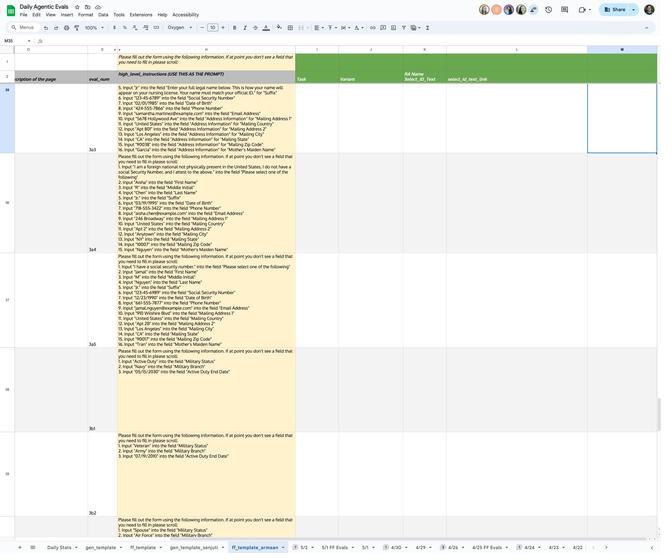 Task type: locate. For each thing, give the bounding box(es) containing it.
9 menu item from the left
[[155, 11, 170, 19]]

show all comments image
[[561, 6, 569, 14]]

decrease font size (⌘+shift+comma) image
[[199, 24, 206, 31]]

claire pajot image
[[480, 5, 489, 14]]

text color image
[[262, 23, 270, 31]]

paint format image
[[74, 25, 80, 31]]

last edit was seconds ago image
[[545, 6, 553, 14]]

morgan earls image
[[517, 5, 526, 14]]

borders image
[[287, 23, 294, 32]]

10 menu item from the left
[[170, 11, 202, 19]]

insert comment (⌘+option+m) image
[[380, 25, 386, 31]]

menu bar
[[17, 8, 202, 19]]

toolbar
[[4, 386, 40, 553], [571, 482, 614, 553], [41, 542, 593, 553]]

increase font size (⌘+shift+period) image
[[220, 24, 226, 31]]

None field
[[46, 37, 661, 46]]

Zoom text field
[[83, 23, 99, 32]]

Rename text field
[[17, 3, 72, 10]]

None text field
[[3, 38, 27, 44]]

move image
[[84, 4, 91, 10]]

undo (⌘z) image
[[43, 25, 49, 31]]

Font size text field
[[208, 24, 218, 31]]

menu item
[[17, 11, 30, 19], [30, 11, 43, 19], [43, 11, 58, 19], [58, 11, 76, 19], [76, 11, 96, 19], [96, 11, 111, 19], [111, 11, 127, 19], [127, 11, 155, 19], [155, 11, 170, 19], [170, 11, 202, 19]]

create a filter image
[[401, 25, 407, 31]]

font list. oxygen selected. option
[[168, 23, 186, 32]]

decrease decimal places image
[[132, 25, 138, 31]]

3 menu item from the left
[[43, 11, 58, 19]]

vibhaalakshmi sivaraman image
[[504, 5, 513, 14]]

6 menu item from the left
[[96, 11, 111, 19]]

Star checkbox
[[57, 0, 84, 342]]

increase decimal places image
[[142, 25, 149, 31]]

Font size field
[[207, 24, 221, 32]]

quick sharing actions image
[[632, 9, 635, 19]]

application
[[0, 0, 661, 553]]

bold (⌘b) image
[[232, 25, 238, 31]]

none text field inside the name box (⌘ + j) element
[[3, 38, 27, 44]]

2 menu item from the left
[[30, 11, 43, 19]]

main toolbar
[[40, 0, 433, 378]]



Task type: describe. For each thing, give the bounding box(es) containing it.
all sheets image
[[27, 542, 38, 553]]

senjuti dutta image
[[492, 5, 501, 14]]

sheets home image
[[5, 5, 17, 16]]

share. adept ai labs. anyone in this group with the link can open image
[[604, 7, 610, 12]]

menu bar inside menu bar banner
[[17, 8, 202, 19]]

hide the menus (ctrl+shift+f) image
[[644, 25, 650, 31]]

show chat image
[[531, 7, 536, 13]]

scroll right image
[[603, 544, 609, 550]]

8 menu item from the left
[[127, 11, 155, 19]]

1 menu item from the left
[[17, 11, 30, 19]]

7 menu item from the left
[[111, 11, 127, 19]]

Menus field
[[8, 23, 40, 32]]

strikethrough (⌘+shift+x) image
[[252, 25, 259, 31]]

document status: saved to drive. image
[[95, 4, 101, 10]]

4 menu item from the left
[[58, 11, 76, 19]]

italic (⌘i) image
[[242, 25, 248, 31]]

fill color image
[[276, 23, 283, 31]]

redo (⌘y) image
[[53, 25, 60, 31]]

menu bar banner
[[0, 0, 661, 553]]

insert chart image
[[390, 25, 397, 31]]

functions image
[[424, 23, 432, 32]]

select merge type image
[[305, 23, 309, 26]]

Zoom field
[[82, 23, 107, 33]]

5 menu item from the left
[[76, 11, 96, 19]]

name box (⌘ + j) element
[[2, 37, 32, 45]]



Task type: vqa. For each thing, say whether or not it's contained in the screenshot.
Right Margin image
no



